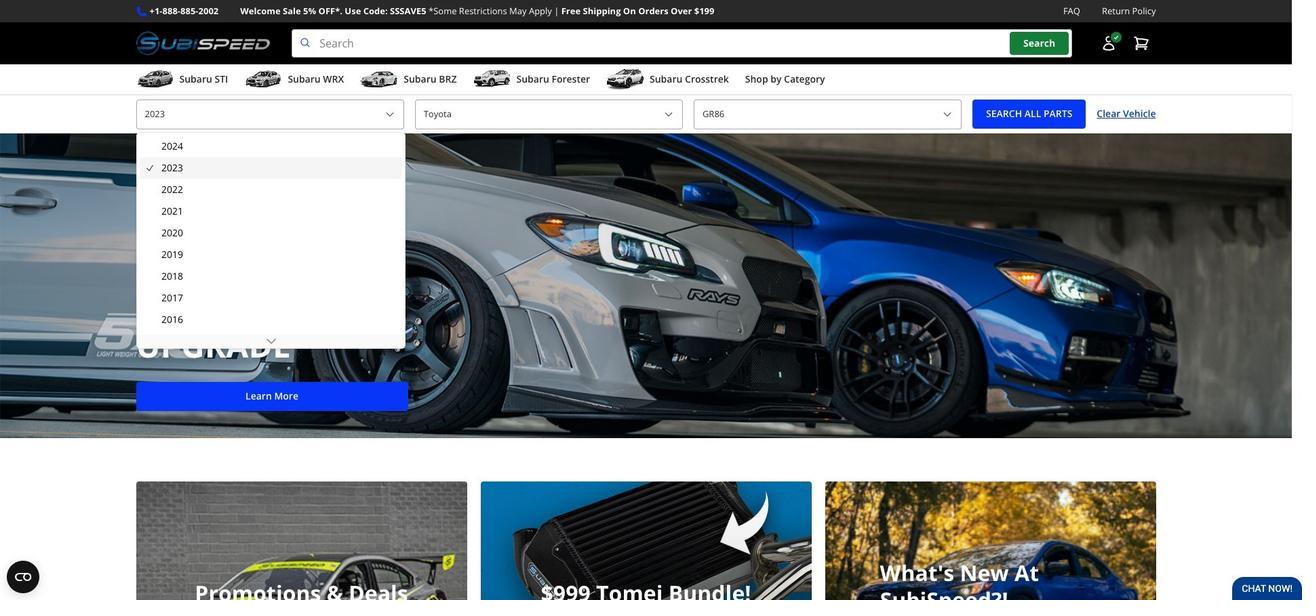 Task type: vqa. For each thing, say whether or not it's contained in the screenshot.
Stoptech Street Axle Pack Slotted Rear  - 2008-2014 Subaru WRX Stoptech
no



Task type: locate. For each thing, give the bounding box(es) containing it.
list box
[[136, 132, 406, 601]]

option
[[140, 157, 402, 179], [140, 331, 402, 353]]

1 option from the top
[[140, 157, 402, 179]]

open widget image
[[7, 562, 39, 594]]

1 vertical spatial option
[[140, 331, 402, 353]]

2 option from the top
[[140, 331, 402, 353]]

search input field
[[292, 29, 1072, 58]]

group
[[140, 136, 402, 601]]

0 vertical spatial option
[[140, 157, 402, 179]]



